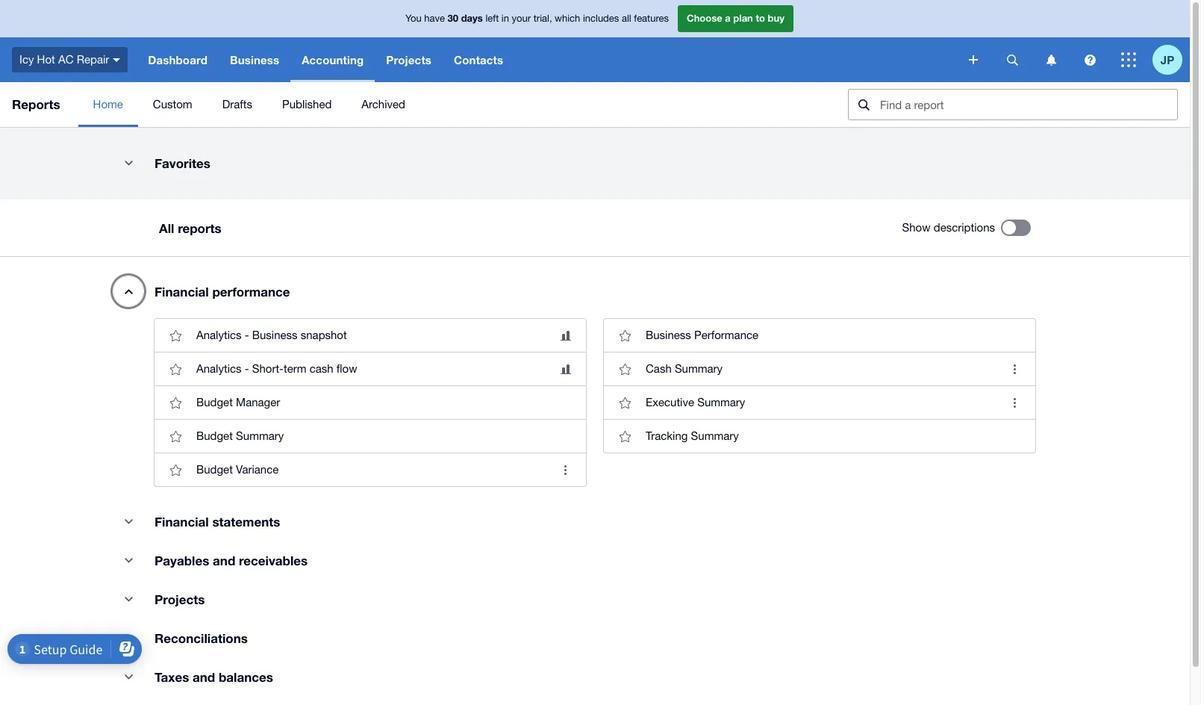 Task type: locate. For each thing, give the bounding box(es) containing it.
Find a report text field
[[879, 90, 1178, 120]]

business inside business performance link
[[646, 329, 692, 341]]

budget for budget manager
[[196, 396, 233, 409]]

0 horizontal spatial more options image
[[550, 455, 580, 485]]

favorite image inside executive summary link
[[610, 388, 640, 418]]

- down performance
[[245, 329, 249, 341]]

3 collapse report group image from the top
[[114, 584, 143, 614]]

1 horizontal spatial more options image
[[1000, 388, 1030, 418]]

more options image inside budget variance link
[[550, 455, 580, 485]]

budget
[[196, 396, 233, 409], [196, 429, 233, 442], [196, 463, 233, 476]]

1 financial from the top
[[155, 284, 209, 300]]

performance
[[212, 284, 290, 300]]

0 vertical spatial -
[[245, 329, 249, 341]]

more information about analytics - business snapshot image
[[561, 331, 571, 340]]

hot
[[37, 53, 55, 66]]

budget up budget variance
[[196, 429, 233, 442]]

budget variance link
[[155, 453, 586, 486]]

business up drafts in the left top of the page
[[230, 53, 279, 66]]

buy
[[768, 12, 785, 24]]

analytics - business snapshot
[[196, 329, 347, 341]]

and for taxes
[[193, 669, 215, 685]]

business for business performance
[[646, 329, 692, 341]]

0 vertical spatial budget
[[196, 396, 233, 409]]

0 vertical spatial collapse report group image
[[114, 148, 143, 178]]

3 collapse report group image from the top
[[114, 662, 143, 692]]

business up cash
[[646, 329, 692, 341]]

features
[[634, 13, 669, 24]]

analytics - short-term cash flow
[[196, 362, 357, 375]]

None field
[[849, 89, 1179, 120]]

0 vertical spatial more options image
[[1000, 388, 1030, 418]]

favorite image for budget manager
[[161, 388, 190, 418]]

all
[[159, 220, 174, 236]]

1 vertical spatial and
[[193, 669, 215, 685]]

business
[[230, 53, 279, 66], [252, 329, 298, 341], [646, 329, 692, 341]]

reports
[[178, 220, 222, 236]]

summary down executive summary at the bottom of page
[[691, 429, 739, 442]]

1 vertical spatial collapse report group image
[[114, 623, 143, 653]]

summary down manager
[[236, 429, 284, 442]]

1 analytics from the top
[[196, 329, 242, 341]]

financial right expand report group image
[[155, 284, 209, 300]]

menu
[[78, 82, 837, 127]]

tracking summary
[[646, 429, 739, 442]]

1 vertical spatial financial
[[155, 514, 209, 530]]

summary
[[675, 362, 723, 375], [698, 396, 746, 409], [236, 429, 284, 442], [691, 429, 739, 442]]

budget summary link
[[155, 419, 586, 453]]

dashboard link
[[137, 37, 219, 82]]

show
[[903, 221, 931, 234]]

plan
[[734, 12, 754, 24]]

favorite image for cash summary
[[610, 354, 640, 384]]

favorite image inside cash summary link
[[610, 354, 640, 384]]

favorite image
[[161, 320, 190, 350], [610, 320, 640, 350], [610, 354, 640, 384], [161, 421, 190, 451], [610, 421, 640, 451]]

favorite image inside budget variance link
[[161, 455, 190, 485]]

accounting button
[[291, 37, 375, 82]]

performance
[[695, 329, 759, 341]]

1 horizontal spatial svg image
[[1047, 54, 1057, 65]]

projects down you
[[386, 53, 432, 66]]

2 financial from the top
[[155, 514, 209, 530]]

favorite image for budget summary
[[161, 421, 190, 451]]

2 vertical spatial collapse report group image
[[114, 662, 143, 692]]

1 vertical spatial more options image
[[550, 455, 580, 485]]

- left the short-
[[245, 362, 249, 375]]

show descriptions
[[903, 221, 996, 234]]

budget down budget summary
[[196, 463, 233, 476]]

financial
[[155, 284, 209, 300], [155, 514, 209, 530]]

favorite image inside business performance link
[[610, 320, 640, 350]]

favorite image inside budget manager link
[[161, 388, 190, 418]]

favorite image
[[161, 354, 190, 384], [161, 388, 190, 418], [610, 388, 640, 418], [161, 455, 190, 485]]

banner containing jp
[[0, 0, 1191, 82]]

1 vertical spatial budget
[[196, 429, 233, 442]]

2 vertical spatial budget
[[196, 463, 233, 476]]

1 collapse report group image from the top
[[114, 506, 143, 536]]

0 horizontal spatial svg image
[[1007, 54, 1018, 65]]

business inside business popup button
[[230, 53, 279, 66]]

0 vertical spatial financial
[[155, 284, 209, 300]]

analytics
[[196, 329, 242, 341], [196, 362, 242, 375]]

1 vertical spatial projects
[[155, 592, 205, 607]]

1 vertical spatial collapse report group image
[[114, 545, 143, 575]]

budget for budget variance
[[196, 463, 233, 476]]

1 budget from the top
[[196, 396, 233, 409]]

more options image
[[1000, 388, 1030, 418], [550, 455, 580, 485]]

all reports
[[159, 220, 222, 236]]

svg image
[[1007, 54, 1018, 65], [1047, 54, 1057, 65]]

you
[[406, 13, 422, 24]]

repair
[[77, 53, 109, 66]]

days
[[461, 12, 483, 24]]

business up analytics - short-term cash flow
[[252, 329, 298, 341]]

-
[[245, 329, 249, 341], [245, 362, 249, 375]]

your
[[512, 13, 531, 24]]

summary up executive summary at the bottom of page
[[675, 362, 723, 375]]

reconciliations
[[155, 630, 248, 646]]

2 - from the top
[[245, 362, 249, 375]]

summary for cash summary
[[675, 362, 723, 375]]

favorite image for tracking summary
[[610, 421, 640, 451]]

archived link
[[347, 82, 420, 127]]

projects
[[386, 53, 432, 66], [155, 592, 205, 607]]

favorite image for analytics - business snapshot
[[161, 320, 190, 350]]

2 collapse report group image from the top
[[114, 623, 143, 653]]

2 analytics from the top
[[196, 362, 242, 375]]

analytics up budget manager
[[196, 362, 242, 375]]

2 collapse report group image from the top
[[114, 545, 143, 575]]

financial up payables
[[155, 514, 209, 530]]

banner
[[0, 0, 1191, 82]]

1 vertical spatial -
[[245, 362, 249, 375]]

trial,
[[534, 13, 552, 24]]

financial performance
[[155, 284, 290, 300]]

favorite image inside tracking summary link
[[610, 421, 640, 451]]

executive summary
[[646, 396, 746, 409]]

descriptions
[[934, 221, 996, 234]]

business performance
[[646, 329, 759, 341]]

and
[[213, 553, 236, 568], [193, 669, 215, 685]]

0 vertical spatial collapse report group image
[[114, 506, 143, 536]]

3 budget from the top
[[196, 463, 233, 476]]

projects inside projects "popup button"
[[386, 53, 432, 66]]

left
[[486, 13, 499, 24]]

0 vertical spatial and
[[213, 553, 236, 568]]

svg image
[[1122, 52, 1137, 67], [1085, 54, 1096, 65], [970, 55, 978, 64], [113, 58, 120, 62]]

to
[[756, 12, 766, 24]]

1 collapse report group image from the top
[[114, 148, 143, 178]]

budget up budget summary
[[196, 396, 233, 409]]

1 vertical spatial analytics
[[196, 362, 242, 375]]

and down financial statements
[[213, 553, 236, 568]]

financial statements
[[155, 514, 280, 530]]

summary for tracking summary
[[691, 429, 739, 442]]

drafts link
[[207, 82, 267, 127]]

icy hot ac repair button
[[0, 37, 137, 82]]

you have 30 days left in your trial, which includes all features
[[406, 12, 669, 24]]

financial for financial performance
[[155, 284, 209, 300]]

2 vertical spatial collapse report group image
[[114, 584, 143, 614]]

contacts button
[[443, 37, 515, 82]]

collapse report group image for favorites
[[114, 148, 143, 178]]

svg image inside icy hot ac repair popup button
[[113, 58, 120, 62]]

summary up tracking summary
[[698, 396, 746, 409]]

a
[[725, 12, 731, 24]]

custom
[[153, 98, 192, 111]]

collapse report group image
[[114, 506, 143, 536], [114, 623, 143, 653], [114, 662, 143, 692]]

business for business
[[230, 53, 279, 66]]

snapshot
[[301, 329, 347, 341]]

short-
[[252, 362, 284, 375]]

more options image inside executive summary link
[[1000, 388, 1030, 418]]

manager
[[236, 396, 280, 409]]

favorite image right more information about analytics - business snapshot 'image'
[[610, 320, 640, 350]]

favorite image down the "financial performance"
[[161, 320, 190, 350]]

1 - from the top
[[245, 329, 249, 341]]

navigation
[[137, 37, 959, 82]]

collapse report group image for taxes and balances
[[114, 662, 143, 692]]

collapse report group image
[[114, 148, 143, 178], [114, 545, 143, 575], [114, 584, 143, 614]]

0 vertical spatial projects
[[386, 53, 432, 66]]

0 vertical spatial analytics
[[196, 329, 242, 341]]

favorite image inside budget summary link
[[161, 421, 190, 451]]

favorite image left budget summary
[[161, 421, 190, 451]]

business performance link
[[604, 319, 1036, 352]]

collapse report group image for reconciliations
[[114, 623, 143, 653]]

published
[[282, 98, 332, 111]]

2 budget from the top
[[196, 429, 233, 442]]

favorite image left tracking
[[610, 421, 640, 451]]

analytics down the "financial performance"
[[196, 329, 242, 341]]

1 horizontal spatial projects
[[386, 53, 432, 66]]

projects down payables
[[155, 592, 205, 607]]

favorite image for budget variance
[[161, 455, 190, 485]]

budget variance
[[196, 463, 279, 476]]

variance
[[236, 463, 279, 476]]

more options image
[[1000, 354, 1030, 384]]

favorite image left cash
[[610, 354, 640, 384]]

and right taxes
[[193, 669, 215, 685]]



Task type: vqa. For each thing, say whether or not it's contained in the screenshot.
HB
no



Task type: describe. For each thing, give the bounding box(es) containing it.
dashboard
[[148, 53, 208, 66]]

payables
[[155, 553, 209, 568]]

receivables
[[239, 553, 308, 568]]

ac
[[58, 53, 74, 66]]

business button
[[219, 37, 291, 82]]

icy
[[19, 53, 34, 66]]

balances
[[219, 669, 273, 685]]

drafts
[[222, 98, 252, 111]]

accounting
[[302, 53, 364, 66]]

- for business
[[245, 329, 249, 341]]

budget summary
[[196, 429, 284, 442]]

in
[[502, 13, 509, 24]]

flow
[[337, 362, 357, 375]]

custom link
[[138, 82, 207, 127]]

projects button
[[375, 37, 443, 82]]

more information about analytics - short-term cash flow image
[[561, 364, 571, 374]]

collapse report group image for payables and receivables
[[114, 545, 143, 575]]

jp button
[[1153, 37, 1191, 82]]

analytics for analytics - short-term cash flow
[[196, 362, 242, 375]]

jp
[[1161, 53, 1175, 66]]

term
[[284, 362, 307, 375]]

favorite image for analytics - short-term cash flow
[[161, 354, 190, 384]]

cash
[[646, 362, 672, 375]]

and for payables
[[213, 553, 236, 568]]

contacts
[[454, 53, 504, 66]]

1 svg image from the left
[[1007, 54, 1018, 65]]

navigation containing dashboard
[[137, 37, 959, 82]]

more options image for executive summary
[[1000, 388, 1030, 418]]

reports
[[12, 96, 60, 112]]

more options image for budget variance
[[550, 455, 580, 485]]

cash
[[310, 362, 334, 375]]

icy hot ac repair
[[19, 53, 109, 66]]

includes
[[583, 13, 619, 24]]

- for short-
[[245, 362, 249, 375]]

taxes
[[155, 669, 189, 685]]

expand report group image
[[114, 276, 143, 306]]

which
[[555, 13, 581, 24]]

have
[[424, 13, 445, 24]]

choose
[[687, 12, 723, 24]]

summary for executive summary
[[698, 396, 746, 409]]

executive summary link
[[604, 385, 1036, 419]]

favorites
[[155, 155, 211, 171]]

tracking summary link
[[604, 419, 1036, 453]]

collapse report group image for projects
[[114, 584, 143, 614]]

collapse report group image for financial statements
[[114, 506, 143, 536]]

30
[[448, 12, 459, 24]]

payables and receivables
[[155, 553, 308, 568]]

cash summary link
[[604, 352, 1036, 385]]

analytics for analytics - business snapshot
[[196, 329, 242, 341]]

taxes and balances
[[155, 669, 273, 685]]

all
[[622, 13, 632, 24]]

menu containing home
[[78, 82, 837, 127]]

budget manager
[[196, 396, 280, 409]]

published link
[[267, 82, 347, 127]]

favorite image for business performance
[[610, 320, 640, 350]]

statements
[[212, 514, 280, 530]]

2 svg image from the left
[[1047, 54, 1057, 65]]

favorite image for executive summary
[[610, 388, 640, 418]]

budget manager link
[[155, 385, 586, 419]]

choose a plan to buy
[[687, 12, 785, 24]]

0 horizontal spatial projects
[[155, 592, 205, 607]]

budget for budget summary
[[196, 429, 233, 442]]

archived
[[362, 98, 406, 111]]

tracking
[[646, 429, 688, 442]]

financial for financial statements
[[155, 514, 209, 530]]

home link
[[78, 82, 138, 127]]

summary for budget summary
[[236, 429, 284, 442]]

executive
[[646, 396, 695, 409]]

cash summary
[[646, 362, 723, 375]]

home
[[93, 98, 123, 111]]



